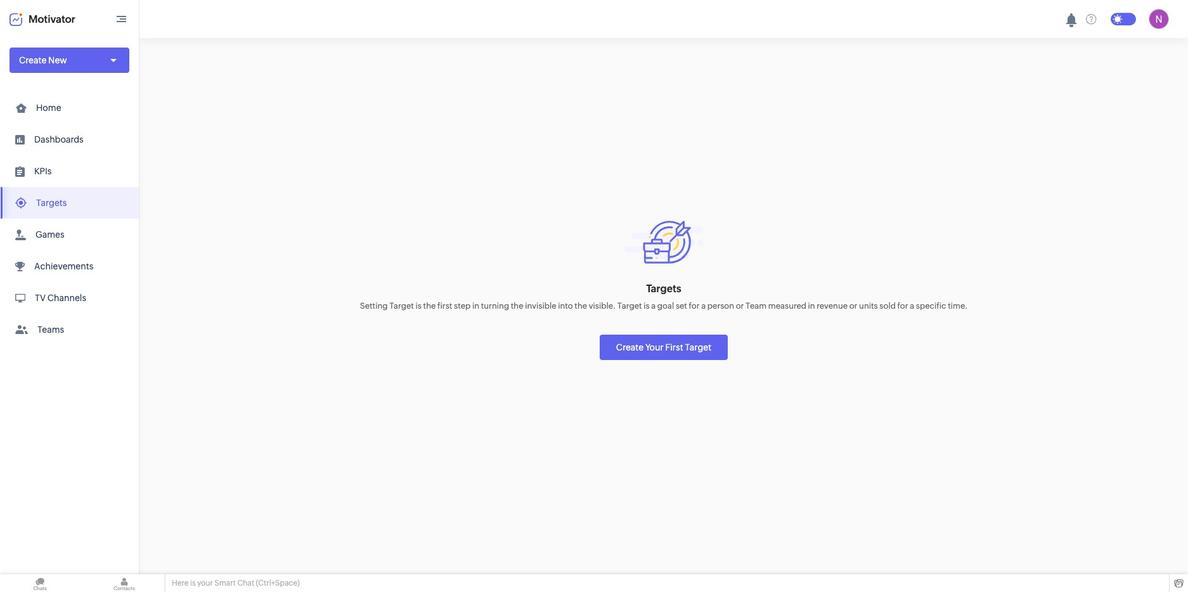 Task type: vqa. For each thing, say whether or not it's contained in the screenshot.
Closed
no



Task type: describe. For each thing, give the bounding box(es) containing it.
measured
[[768, 301, 807, 311]]

2 horizontal spatial is
[[644, 301, 650, 311]]

teams
[[37, 325, 64, 335]]

home
[[36, 103, 61, 113]]

1 a from the left
[[651, 301, 656, 311]]

time.
[[948, 301, 968, 311]]

into
[[558, 301, 573, 311]]

your
[[197, 579, 213, 588]]

new
[[48, 55, 67, 65]]

turning
[[481, 301, 509, 311]]

0 horizontal spatial target
[[389, 301, 414, 311]]

first
[[437, 301, 452, 311]]

here
[[172, 579, 189, 588]]

create for create your first target
[[616, 342, 644, 353]]

first
[[665, 342, 683, 353]]

1 for from the left
[[689, 301, 700, 311]]

chats image
[[0, 574, 80, 592]]

invisible
[[525, 301, 556, 311]]

1 or from the left
[[736, 301, 744, 311]]

2 in from the left
[[808, 301, 815, 311]]

smart
[[215, 579, 236, 588]]

help image
[[1086, 14, 1097, 24]]

1 in from the left
[[472, 301, 479, 311]]

visible.
[[589, 301, 616, 311]]

create your first target
[[616, 342, 712, 353]]

setting
[[360, 301, 388, 311]]

sold
[[880, 301, 896, 311]]

person
[[707, 301, 734, 311]]

team
[[746, 301, 767, 311]]

dashboards
[[34, 134, 84, 145]]

specific
[[916, 301, 946, 311]]

0 horizontal spatial is
[[190, 579, 196, 588]]

kpis
[[34, 166, 52, 176]]

1 the from the left
[[423, 301, 436, 311]]

create for create new
[[19, 55, 46, 65]]

3 the from the left
[[575, 301, 587, 311]]

create new
[[19, 55, 67, 65]]

step
[[454, 301, 471, 311]]

games
[[36, 230, 64, 240]]

user image
[[1149, 9, 1169, 29]]



Task type: locate. For each thing, give the bounding box(es) containing it.
in right step
[[472, 301, 479, 311]]

list
[[0, 92, 139, 346]]

targets up games
[[36, 198, 67, 208]]

goal
[[657, 301, 674, 311]]

1 horizontal spatial create
[[616, 342, 644, 353]]

0 horizontal spatial or
[[736, 301, 744, 311]]

tv
[[35, 293, 46, 303]]

targets for targets setting target is the first step in turning the invisible into the visible. target is a goal set for a person or team measured in revenue or units sold for a specific time.
[[646, 283, 681, 295]]

1 vertical spatial create
[[616, 342, 644, 353]]

is
[[416, 301, 422, 311], [644, 301, 650, 311], [190, 579, 196, 588]]

create left your
[[616, 342, 644, 353]]

for
[[689, 301, 700, 311], [898, 301, 908, 311]]

is left goal
[[644, 301, 650, 311]]

target
[[389, 301, 414, 311], [617, 301, 642, 311], [685, 342, 712, 353]]

revenue
[[817, 301, 848, 311]]

2 the from the left
[[511, 301, 523, 311]]

create left new
[[19, 55, 46, 65]]

target inside button
[[685, 342, 712, 353]]

units
[[859, 301, 878, 311]]

the right "turning"
[[511, 301, 523, 311]]

1 horizontal spatial in
[[808, 301, 815, 311]]

create
[[19, 55, 46, 65], [616, 342, 644, 353]]

in
[[472, 301, 479, 311], [808, 301, 815, 311]]

1 horizontal spatial for
[[898, 301, 908, 311]]

0 vertical spatial targets
[[36, 198, 67, 208]]

for right sold
[[898, 301, 908, 311]]

create your first target button
[[600, 335, 728, 360]]

target right setting
[[389, 301, 414, 311]]

targets inside "targets setting target is the first step in turning the invisible into the visible. target is a goal set for a person or team measured in revenue or units sold for a specific time."
[[646, 283, 681, 295]]

(ctrl+space)
[[256, 579, 300, 588]]

targets up goal
[[646, 283, 681, 295]]

targets
[[36, 198, 67, 208], [646, 283, 681, 295]]

the right into
[[575, 301, 587, 311]]

0 horizontal spatial in
[[472, 301, 479, 311]]

a
[[651, 301, 656, 311], [701, 301, 706, 311], [910, 301, 914, 311]]

1 horizontal spatial is
[[416, 301, 422, 311]]

create inside button
[[616, 342, 644, 353]]

is left "first"
[[416, 301, 422, 311]]

or left the units
[[849, 301, 858, 311]]

2 a from the left
[[701, 301, 706, 311]]

achievements
[[34, 261, 93, 271]]

0 horizontal spatial the
[[423, 301, 436, 311]]

targets setting target is the first step in turning the invisible into the visible. target is a goal set for a person or team measured in revenue or units sold for a specific time.
[[360, 283, 968, 311]]

1 vertical spatial targets
[[646, 283, 681, 295]]

2 or from the left
[[849, 301, 858, 311]]

chat
[[237, 579, 254, 588]]

target right first
[[685, 342, 712, 353]]

3 a from the left
[[910, 301, 914, 311]]

2 for from the left
[[898, 301, 908, 311]]

2 horizontal spatial a
[[910, 301, 914, 311]]

is left "your"
[[190, 579, 196, 588]]

here is your smart chat (ctrl+space)
[[172, 579, 300, 588]]

the
[[423, 301, 436, 311], [511, 301, 523, 311], [575, 301, 587, 311]]

0 vertical spatial create
[[19, 55, 46, 65]]

the left "first"
[[423, 301, 436, 311]]

in left revenue
[[808, 301, 815, 311]]

0 horizontal spatial create
[[19, 55, 46, 65]]

your
[[645, 342, 664, 353]]

a left goal
[[651, 301, 656, 311]]

a left specific at the right bottom
[[910, 301, 914, 311]]

1 horizontal spatial targets
[[646, 283, 681, 295]]

tv channels
[[35, 293, 86, 303]]

target right visible.
[[617, 301, 642, 311]]

targets for targets
[[36, 198, 67, 208]]

0 horizontal spatial targets
[[36, 198, 67, 208]]

2 horizontal spatial the
[[575, 301, 587, 311]]

0 horizontal spatial for
[[689, 301, 700, 311]]

a left the person
[[701, 301, 706, 311]]

motivator
[[29, 13, 75, 25]]

channels
[[47, 293, 86, 303]]

2 horizontal spatial target
[[685, 342, 712, 353]]

1 horizontal spatial or
[[849, 301, 858, 311]]

1 horizontal spatial the
[[511, 301, 523, 311]]

or left team
[[736, 301, 744, 311]]

targets inside list
[[36, 198, 67, 208]]

1 horizontal spatial a
[[701, 301, 706, 311]]

0 horizontal spatial a
[[651, 301, 656, 311]]

or
[[736, 301, 744, 311], [849, 301, 858, 311]]

1 horizontal spatial target
[[617, 301, 642, 311]]

list containing home
[[0, 92, 139, 346]]

set
[[676, 301, 687, 311]]

for right set
[[689, 301, 700, 311]]

contacts image
[[84, 574, 164, 592]]



